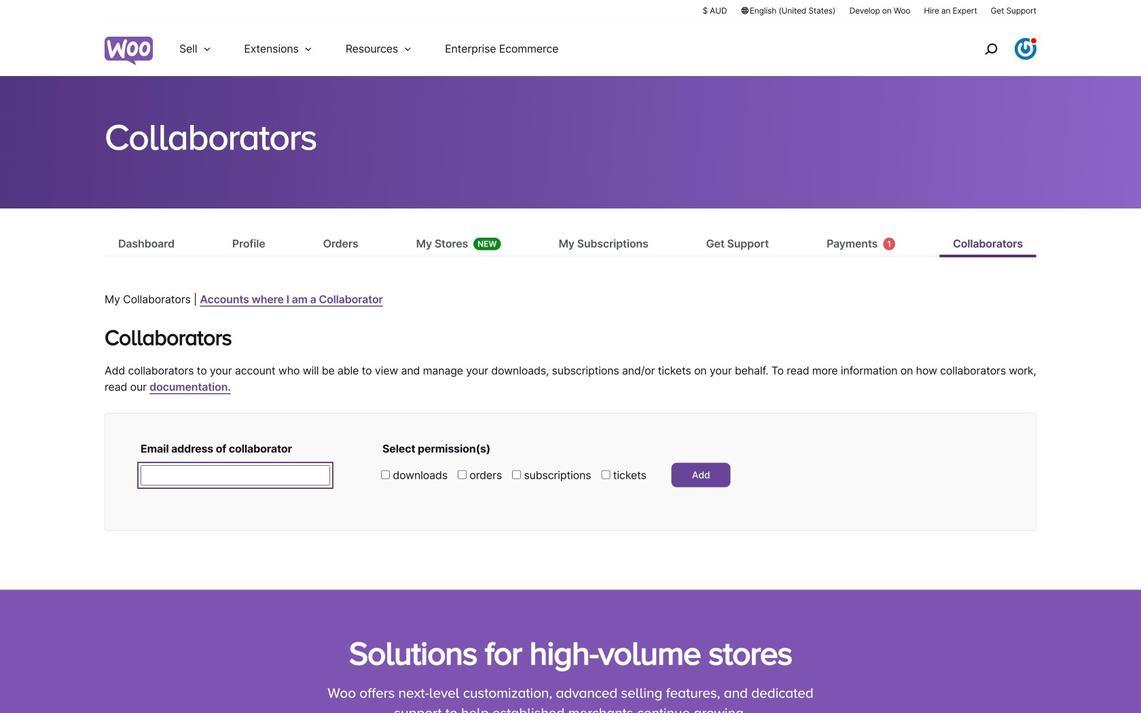 Task type: describe. For each thing, give the bounding box(es) containing it.
service navigation menu element
[[956, 27, 1037, 71]]

search image
[[980, 38, 1002, 60]]



Task type: locate. For each thing, give the bounding box(es) containing it.
open account menu image
[[1015, 38, 1037, 60]]

None checkbox
[[381, 470, 390, 479], [458, 470, 467, 479], [512, 470, 521, 479], [602, 470, 610, 479], [381, 470, 390, 479], [458, 470, 467, 479], [512, 470, 521, 479], [602, 470, 610, 479]]



